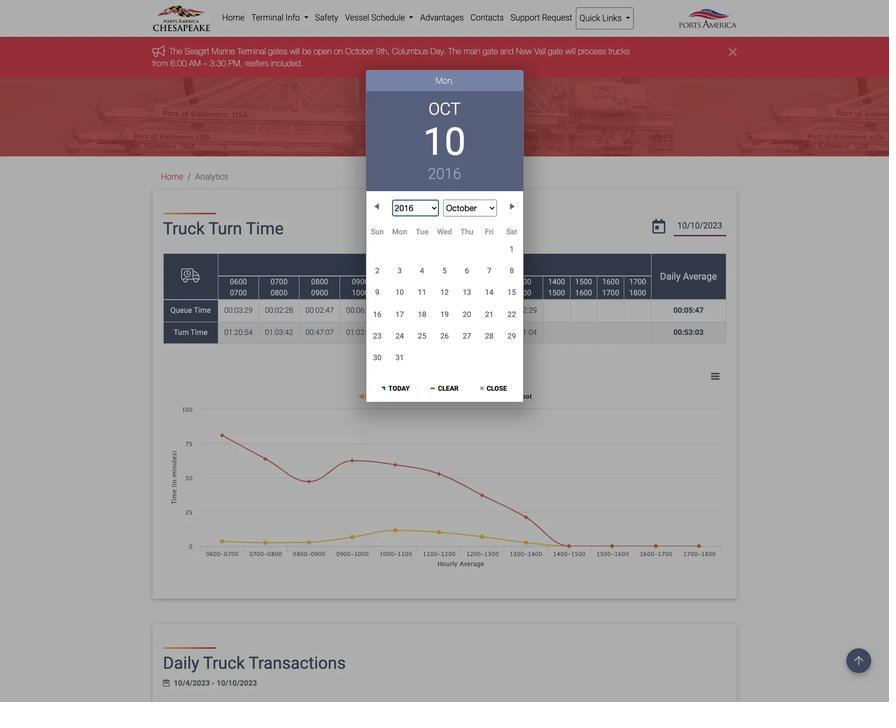 Task type: describe. For each thing, give the bounding box(es) containing it.
2016
[[428, 165, 462, 183]]

be
[[302, 47, 311, 56]]

contacts
[[471, 13, 504, 23]]

10/26/2016 cell
[[434, 325, 456, 347]]

and
[[501, 47, 514, 56]]

6
[[465, 266, 469, 275]]

-
[[212, 679, 215, 688]]

turn time
[[174, 328, 208, 337]]

safety link
[[312, 7, 342, 28]]

10/15/2016 cell
[[501, 282, 523, 304]]

1 horizontal spatial 1400
[[548, 277, 565, 286]]

0 horizontal spatial 1400
[[515, 289, 532, 298]]

10/10/2023
[[217, 679, 257, 688]]

0 horizontal spatial 1600
[[575, 289, 592, 298]]

00:10:08
[[428, 306, 456, 315]]

0600
[[230, 277, 247, 286]]

–
[[203, 58, 207, 68]]

00:59:21
[[387, 328, 415, 337]]

1 the from the left
[[169, 47, 182, 56]]

seagirt
[[185, 47, 209, 56]]

00:02:47
[[306, 306, 334, 315]]

advantages link
[[417, 7, 467, 28]]

10/13/2016 cell
[[456, 282, 478, 304]]

00:11:32
[[387, 306, 415, 315]]

1 horizontal spatial 0800
[[311, 277, 328, 286]]

1 vertical spatial 0800
[[271, 289, 288, 298]]

10/30/2016 cell
[[366, 347, 389, 369]]

2
[[375, 266, 380, 275]]

sun
[[371, 227, 384, 236]]

on
[[334, 47, 343, 56]]

10/8/2016 cell
[[501, 260, 523, 282]]

10/4/2023
[[174, 679, 210, 688]]

0 vertical spatial 1500
[[575, 277, 592, 286]]

close
[[487, 385, 507, 393]]

0 horizontal spatial 0700
[[230, 289, 247, 298]]

00:53:03
[[674, 328, 704, 337]]

0 horizontal spatial home link
[[161, 172, 183, 182]]

00:02:29
[[509, 306, 537, 315]]

10/4/2023 - 10/10/2023
[[174, 679, 257, 688]]

hourly average daily average
[[403, 259, 717, 282]]

1 vertical spatial truck
[[203, 653, 245, 673]]

columbus
[[392, 47, 428, 56]]

10/17/2016 cell
[[389, 304, 411, 325]]

0 vertical spatial truck
[[163, 219, 205, 239]]

3:30
[[210, 58, 226, 68]]

1 horizontal spatial home link
[[219, 7, 248, 28]]

home for the rightmost home link
[[222, 13, 245, 23]]

grid containing sun
[[366, 227, 523, 369]]

0 vertical spatial time
[[246, 219, 284, 239]]

8
[[510, 266, 514, 275]]

am
[[189, 58, 201, 68]]

00:06:49
[[468, 306, 497, 315]]

fri
[[485, 227, 494, 236]]

the seagirt marine terminal gates will be open on october 9th, columbus day. the main gate and new vail gate will process trucks from 6:00 am – 3:30 pm, reefers included.
[[152, 47, 630, 68]]

1300 1400
[[515, 277, 532, 298]]

1000
[[352, 289, 369, 298]]

today button
[[372, 376, 420, 399]]

10/10/2016 cell
[[389, 282, 411, 304]]

10/14/2016 cell
[[478, 282, 501, 304]]

october
[[345, 47, 374, 56]]

support request link
[[507, 7, 576, 28]]

10/4/2016 cell
[[411, 260, 434, 282]]

oct 10 2016
[[423, 99, 466, 183]]

1 will from the left
[[290, 47, 300, 56]]

10/27/2016 cell
[[456, 325, 478, 347]]

0 vertical spatial turn
[[209, 219, 242, 239]]

pm,
[[229, 58, 243, 68]]

the seagirt marine terminal gates will be open on october 9th, columbus day. the main gate and new vail gate will process trucks from 6:00 am – 3:30 pm, reefers included. alert
[[0, 37, 890, 78]]

1 horizontal spatial average
[[683, 271, 717, 282]]

the seagirt marine terminal gates will be open on october 9th, columbus day. the main gate and new vail gate will process trucks from 6:00 am – 3:30 pm, reefers included. link
[[152, 47, 630, 68]]

6:00
[[170, 58, 187, 68]]

10/1/2016 cell
[[501, 238, 523, 260]]

reefers
[[245, 58, 269, 68]]

support
[[511, 13, 540, 23]]

included.
[[271, 58, 303, 68]]

3
[[398, 266, 402, 275]]

0900 1000
[[352, 277, 369, 298]]

clear
[[438, 385, 459, 393]]

10/5/2016 cell
[[434, 260, 456, 282]]

18
[[418, 310, 427, 319]]

mon
[[392, 227, 408, 236]]

tue
[[416, 227, 429, 236]]

main
[[464, 47, 481, 56]]

marine
[[212, 47, 235, 56]]

21
[[485, 310, 494, 319]]

1600 1700
[[602, 277, 620, 298]]

00:47:07
[[306, 328, 334, 337]]

1800
[[630, 289, 647, 298]]

transactions
[[249, 653, 346, 673]]

10/29/2016 cell
[[501, 325, 523, 347]]

hourly
[[403, 259, 430, 270]]

home for home link to the left
[[161, 172, 183, 182]]

0 vertical spatial average
[[433, 259, 467, 270]]

17
[[396, 310, 404, 319]]

10/9/2016 cell
[[366, 282, 389, 304]]

calendar week image
[[163, 679, 170, 687]]

1
[[510, 245, 514, 254]]

10/11/2016 cell
[[411, 282, 434, 304]]

01:20:54
[[224, 328, 253, 337]]

from
[[152, 58, 168, 68]]

10/19/2016 cell
[[434, 304, 456, 325]]

00:21:04
[[509, 328, 537, 337]]

10/3/2016 cell
[[389, 260, 411, 282]]

10/24/2016 cell
[[389, 325, 411, 347]]

7
[[487, 266, 492, 275]]



Task type: locate. For each thing, give the bounding box(es) containing it.
home left analytics
[[161, 172, 183, 182]]

terminal
[[238, 47, 266, 56]]

10/16/2016 cell
[[366, 304, 389, 325]]

10/20/2016 cell
[[456, 304, 478, 325]]

contacts link
[[467, 7, 507, 28]]

mon,
[[436, 76, 454, 86]]

gate right vail
[[548, 47, 563, 56]]

0 horizontal spatial 0800
[[271, 289, 288, 298]]

0 vertical spatial 1700
[[630, 277, 647, 286]]

1300 for 1300
[[474, 289, 491, 298]]

1500 down hourly average daily average
[[548, 289, 565, 298]]

31
[[396, 353, 404, 362]]

10 inside 10/10/2016 cell
[[396, 288, 404, 297]]

the right day.
[[449, 47, 462, 56]]

1 horizontal spatial turn
[[209, 219, 242, 239]]

trucks
[[609, 47, 630, 56]]

0 horizontal spatial 10
[[396, 288, 404, 297]]

advantages
[[420, 13, 464, 23]]

0700 up 00:02:28
[[271, 277, 288, 286]]

12
[[441, 288, 449, 297]]

10/25/2016 cell
[[411, 325, 434, 347]]

0 vertical spatial 1300
[[515, 277, 532, 286]]

0 horizontal spatial gate
[[483, 47, 498, 56]]

0700 down 0600 at top left
[[230, 289, 247, 298]]

13
[[463, 288, 471, 297]]

1 vertical spatial 1700
[[602, 289, 620, 298]]

0 vertical spatial 1600
[[602, 277, 620, 286]]

1700 1800
[[630, 277, 647, 298]]

20
[[463, 310, 471, 319]]

1 horizontal spatial 1500
[[575, 277, 592, 286]]

time for 00:03:29
[[194, 306, 211, 315]]

9th,
[[376, 47, 390, 56]]

gates
[[268, 47, 288, 56]]

0600 0700
[[230, 277, 247, 298]]

1 vertical spatial home
[[161, 172, 183, 182]]

close button
[[470, 376, 518, 399]]

5
[[443, 266, 447, 275]]

1 horizontal spatial home
[[222, 13, 245, 23]]

00:05:47
[[674, 306, 704, 315]]

00:52:45
[[428, 328, 456, 337]]

25
[[418, 332, 427, 341]]

00:37:06
[[468, 328, 497, 337]]

10/31/2016 cell
[[389, 347, 411, 369]]

queue time
[[171, 306, 211, 315]]

sat
[[506, 227, 518, 236]]

turn
[[209, 219, 242, 239], [174, 328, 189, 337]]

2 will from the left
[[566, 47, 576, 56]]

the up 6:00
[[169, 47, 182, 56]]

1 vertical spatial average
[[683, 271, 717, 282]]

1 horizontal spatial 1700
[[630, 277, 647, 286]]

1 horizontal spatial gate
[[548, 47, 563, 56]]

0 horizontal spatial 0900
[[311, 289, 328, 298]]

14
[[485, 288, 494, 297]]

home link up marine
[[219, 7, 248, 28]]

1 horizontal spatial 1300
[[515, 277, 532, 286]]

gate left and
[[483, 47, 498, 56]]

1400
[[548, 277, 565, 286], [515, 289, 532, 298]]

10 up '2016'
[[423, 119, 466, 164]]

home link
[[219, 7, 248, 28], [161, 172, 183, 182]]

00:03:29
[[224, 306, 253, 315]]

0 horizontal spatial 1300
[[474, 289, 491, 298]]

1400 1500
[[548, 277, 565, 298]]

today
[[389, 385, 410, 393]]

10 up 00:11:32
[[396, 288, 404, 297]]

15
[[508, 288, 516, 297]]

None text field
[[674, 217, 727, 236]]

0900 up 1000
[[352, 277, 369, 286]]

10/12/2016 cell
[[434, 282, 456, 304]]

home up marine
[[222, 13, 245, 23]]

1 vertical spatial 1300
[[474, 289, 491, 298]]

10
[[423, 119, 466, 164], [396, 288, 404, 297]]

10/2/2016 cell
[[366, 260, 389, 282]]

9
[[375, 288, 380, 297]]

1 horizontal spatial will
[[566, 47, 576, 56]]

0 vertical spatial 10
[[423, 119, 466, 164]]

0 horizontal spatial 1700
[[602, 289, 620, 298]]

1600 left 1700 1800
[[602, 277, 620, 286]]

0 vertical spatial home link
[[219, 7, 248, 28]]

day.
[[431, 47, 446, 56]]

1600
[[602, 277, 620, 286], [575, 289, 592, 298]]

0 horizontal spatial daily
[[163, 653, 199, 673]]

30
[[373, 353, 382, 362]]

0 vertical spatial home
[[222, 13, 245, 23]]

1 vertical spatial daily
[[163, 653, 199, 673]]

10/18/2016 cell
[[411, 304, 434, 325]]

grid
[[366, 227, 523, 369]]

0800
[[311, 277, 328, 286], [271, 289, 288, 298]]

1 horizontal spatial 1600
[[602, 277, 620, 286]]

1 vertical spatial home link
[[161, 172, 183, 182]]

1700 up 1800
[[630, 277, 647, 286]]

process
[[578, 47, 607, 56]]

safety
[[315, 13, 338, 23]]

1100
[[393, 289, 410, 298]]

0 vertical spatial 0800
[[311, 277, 328, 286]]

average up 00:05:47
[[683, 271, 717, 282]]

bullhorn image
[[152, 45, 169, 57]]

1 vertical spatial 1400
[[515, 289, 532, 298]]

queue
[[171, 306, 192, 315]]

0900 up 00:02:47
[[311, 289, 328, 298]]

1 horizontal spatial the
[[449, 47, 462, 56]]

truck turn time
[[163, 219, 284, 239]]

daily right 1700 1800
[[661, 271, 681, 282]]

22
[[508, 310, 516, 319]]

0 vertical spatial 0700
[[271, 277, 288, 286]]

0 vertical spatial daily
[[661, 271, 681, 282]]

10/21/2016 cell
[[478, 304, 501, 325]]

1500 1600
[[575, 277, 592, 298]]

0 horizontal spatial will
[[290, 47, 300, 56]]

01:03:42
[[265, 328, 293, 337]]

1 horizontal spatial daily
[[661, 271, 681, 282]]

1300 for 1300 1400
[[515, 277, 532, 286]]

1 vertical spatial 0900
[[311, 289, 328, 298]]

0 vertical spatial 0900
[[352, 277, 369, 286]]

0 horizontal spatial home
[[161, 172, 183, 182]]

01:02:24
[[346, 328, 375, 337]]

analytics
[[195, 172, 229, 182]]

1 vertical spatial 0700
[[230, 289, 247, 298]]

10/6/2016 cell
[[456, 260, 478, 282]]

daily truck transactions
[[163, 653, 346, 673]]

will left process
[[566, 47, 576, 56]]

00:06:35
[[346, 306, 375, 315]]

0 horizontal spatial average
[[433, 259, 467, 270]]

new
[[516, 47, 532, 56]]

2 the from the left
[[449, 47, 462, 56]]

1 gate from the left
[[483, 47, 498, 56]]

0800 up 00:02:47
[[311, 277, 328, 286]]

1700 left 1800
[[602, 289, 620, 298]]

close image
[[729, 46, 737, 58]]

27
[[463, 332, 471, 341]]

2 gate from the left
[[548, 47, 563, 56]]

1200
[[433, 289, 450, 298]]

1 vertical spatial time
[[194, 306, 211, 315]]

23
[[373, 332, 382, 341]]

0700 0800
[[271, 277, 288, 298]]

will left be
[[290, 47, 300, 56]]

1 vertical spatial 10
[[396, 288, 404, 297]]

10/23/2016 cell
[[366, 325, 389, 347]]

1 vertical spatial turn
[[174, 328, 189, 337]]

0 vertical spatial 1400
[[548, 277, 565, 286]]

1300
[[515, 277, 532, 286], [474, 289, 491, 298]]

oct
[[429, 99, 461, 119]]

2 vertical spatial time
[[191, 328, 208, 337]]

1 horizontal spatial 10
[[423, 119, 466, 164]]

00:02:28
[[265, 306, 293, 315]]

daily
[[661, 271, 681, 282], [163, 653, 199, 673]]

1 vertical spatial 1600
[[575, 289, 592, 298]]

10/22/2016 cell
[[501, 304, 523, 325]]

10/28/2016 cell
[[478, 325, 501, 347]]

16
[[373, 310, 382, 319]]

0800 up 00:02:28
[[271, 289, 288, 298]]

1400 up 00:02:29
[[515, 289, 532, 298]]

daily up 10/4/2023
[[163, 653, 199, 673]]

1 vertical spatial 1500
[[548, 289, 565, 298]]

time for 01:20:54
[[191, 328, 208, 337]]

go to top image
[[847, 648, 872, 673]]

request
[[542, 13, 573, 23]]

0 horizontal spatial the
[[169, 47, 182, 56]]

open
[[314, 47, 332, 56]]

1600 right 1400 1500
[[575, 289, 592, 298]]

1300 right 13
[[474, 289, 491, 298]]

clear button
[[421, 376, 469, 399]]

10/7/2016 cell
[[478, 260, 501, 282]]

1300 up 15
[[515, 277, 532, 286]]

thu
[[461, 227, 474, 236]]

24
[[396, 332, 404, 341]]

calendar day image
[[653, 219, 666, 234]]

0 horizontal spatial turn
[[174, 328, 189, 337]]

1 horizontal spatial 0700
[[271, 277, 288, 286]]

daily inside hourly average daily average
[[661, 271, 681, 282]]

0 horizontal spatial 1500
[[548, 289, 565, 298]]

average right 4
[[433, 259, 467, 270]]

1 horizontal spatial 0900
[[352, 277, 369, 286]]

26
[[441, 332, 449, 341]]

11
[[418, 288, 427, 297]]

1500 left 1600 1700
[[575, 277, 592, 286]]

1400 left 1500 1600
[[548, 277, 565, 286]]

28
[[485, 332, 494, 341]]

wed
[[437, 227, 452, 236]]

home link left analytics
[[161, 172, 183, 182]]



Task type: vqa. For each thing, say whether or not it's contained in the screenshot.


